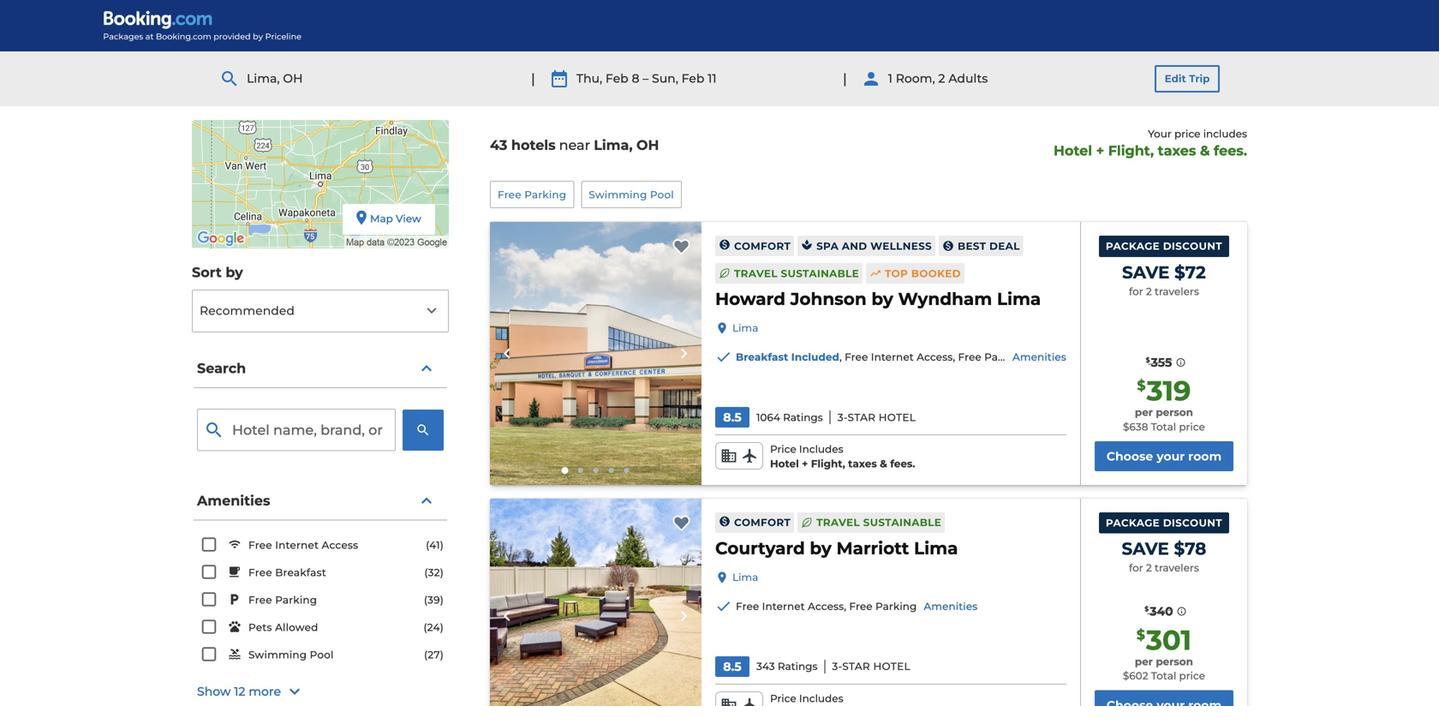 Task type: describe. For each thing, give the bounding box(es) containing it.
$ 340
[[1145, 604, 1174, 619]]

person for 301
[[1156, 655, 1194, 668]]

comfort for 319
[[734, 240, 791, 252]]

best deal
[[958, 240, 1020, 252]]

11
[[708, 71, 717, 86]]

and
[[842, 240, 868, 252]]

1 vertical spatial travel
[[817, 516, 860, 529]]

fees. inside price includes hotel + flight, taxes & fees.
[[891, 458, 916, 470]]

ratings for 301
[[778, 660, 818, 673]]

lima down deal
[[997, 289, 1041, 310]]

save $72
[[1123, 262, 1206, 283]]

0 vertical spatial 2
[[939, 71, 946, 86]]

johnson
[[791, 289, 867, 310]]

discount for 301
[[1164, 517, 1223, 529]]

thu, feb 8 – sun, feb 11
[[577, 71, 717, 86]]

more
[[249, 684, 281, 699]]

spa and wellness
[[817, 240, 932, 252]]

parking up "allowed"
[[275, 594, 317, 606]]

top
[[885, 267, 908, 280]]

wellness
[[871, 240, 932, 252]]

free up the "free breakfast"
[[249, 539, 272, 552]]

43
[[490, 137, 508, 153]]

1 horizontal spatial breakfast
[[736, 351, 789, 364]]

go to image #3 image
[[593, 468, 599, 473]]

1 horizontal spatial swimming
[[589, 188, 647, 201]]

show 12 more button
[[197, 682, 444, 702]]

total for 319
[[1151, 421, 1177, 433]]

your
[[1148, 128, 1172, 140]]

$ 319 per person $638 total price
[[1123, 374, 1206, 433]]

go to image #4 image
[[609, 468, 614, 473]]

12
[[234, 684, 246, 699]]

allowed
[[275, 621, 318, 634]]

0 vertical spatial travel sustainable
[[734, 267, 860, 280]]

wyndham
[[898, 289, 993, 310]]

(39)
[[424, 594, 444, 606]]

includes for price includes hotel + flight, taxes & fees.
[[799, 443, 844, 456]]

internet for free internet access
[[275, 539, 319, 552]]

1 vertical spatial oh
[[637, 137, 659, 153]]

taxes inside your price includes hotel + flight, taxes & fees.
[[1158, 142, 1197, 159]]

package for 319
[[1106, 240, 1160, 253]]

price for 301
[[1180, 670, 1206, 682]]

hotel inside your price includes hotel + flight, taxes & fees.
[[1054, 142, 1093, 159]]

sort
[[192, 264, 222, 281]]

1 vertical spatial swimming pool
[[249, 649, 334, 661]]

show 12 more
[[197, 684, 281, 699]]

deal
[[990, 240, 1020, 252]]

courtyard
[[716, 538, 805, 559]]

2 for 319
[[1146, 285, 1152, 298]]

package discount for 301
[[1106, 517, 1223, 529]]

free down free internet access
[[249, 567, 272, 579]]

lima, oh
[[247, 71, 303, 86]]

0 vertical spatial swimming pool
[[589, 188, 674, 201]]

1064 ratings
[[757, 411, 823, 424]]

sort by
[[192, 264, 243, 281]]

free down 'courtyard'
[[736, 600, 760, 613]]

3-star hotel for 301
[[832, 660, 911, 673]]

per for 319
[[1135, 406, 1153, 419]]

save $78
[[1122, 538, 1207, 559]]

1 horizontal spatial sustainable
[[864, 516, 942, 529]]

& inside price includes hotel + flight, taxes & fees.
[[880, 458, 888, 470]]

your price includes hotel + flight, taxes & fees.
[[1054, 128, 1248, 159]]

howard johnson by wyndham lima
[[716, 289, 1041, 310]]

for for 301
[[1129, 562, 1144, 574]]

| for 1 room, 2 adults
[[843, 70, 847, 87]]

fees. inside your price includes hotel + flight, taxes & fees.
[[1214, 142, 1248, 159]]

courtyard by marriott lima
[[716, 538, 958, 559]]

flight, inside price includes hotel + flight, taxes & fees.
[[811, 458, 846, 470]]

0 vertical spatial oh
[[283, 71, 303, 86]]

8.5 for 319
[[724, 410, 742, 425]]

best
[[958, 240, 987, 252]]

,
[[840, 351, 842, 364]]

free down wyndham
[[958, 351, 982, 364]]

| for thu, feb 8 – sun, feb 11
[[531, 70, 535, 87]]

0 vertical spatial amenities
[[1013, 351, 1067, 364]]

search button
[[194, 350, 447, 388]]

comfort for 301
[[734, 516, 791, 529]]

trip
[[1190, 72, 1210, 85]]

map
[[370, 213, 393, 225]]

1 feb from the left
[[606, 71, 629, 86]]

price for price includes hotel + flight, taxes & fees.
[[770, 443, 797, 456]]

room,
[[896, 71, 936, 86]]

(32)
[[425, 566, 444, 579]]

355
[[1151, 355, 1173, 370]]

show
[[197, 684, 231, 699]]

choose your room
[[1107, 449, 1222, 463]]

search
[[197, 360, 246, 376]]

0 vertical spatial sustainable
[[781, 267, 860, 280]]

price includes hotel + flight, taxes & fees.
[[770, 443, 916, 470]]

0 horizontal spatial travel
[[734, 267, 778, 280]]

price includes
[[770, 692, 844, 705]]

package for 301
[[1106, 517, 1160, 529]]

choose your room button
[[1095, 441, 1234, 471]]

0 horizontal spatial access,
[[808, 600, 847, 613]]

free internet access, free parking amenities
[[736, 600, 978, 613]]

amenities button
[[194, 482, 447, 521]]

edit trip
[[1165, 72, 1210, 85]]

lima right marriott at the right bottom of page
[[914, 538, 958, 559]]

photo carousel region for 319
[[490, 222, 702, 485]]

$ for 301
[[1137, 626, 1146, 643]]

1 vertical spatial free parking
[[249, 594, 317, 606]]

free up pets
[[249, 594, 272, 606]]

view
[[396, 213, 421, 225]]

free breakfast
[[249, 567, 326, 579]]

howard
[[716, 289, 786, 310]]

edit trip button
[[1155, 65, 1220, 93]]

map view
[[370, 213, 421, 225]]

booking.com packages image
[[103, 10, 303, 41]]

1 horizontal spatial lima,
[[594, 137, 633, 153]]

343
[[757, 660, 775, 673]]

3- for 301
[[832, 660, 843, 673]]

$ for 355
[[1146, 356, 1151, 364]]

free internet access
[[249, 539, 359, 552]]

+ inside price includes hotel + flight, taxes & fees.
[[802, 458, 808, 470]]

by for courtyard by marriott lima
[[810, 538, 832, 559]]

total for 301
[[1152, 670, 1177, 682]]

booked
[[912, 267, 961, 280]]

319
[[1147, 374, 1192, 408]]

1 vertical spatial pool
[[310, 649, 334, 661]]

343 ratings
[[757, 660, 818, 673]]

price for 319
[[1180, 421, 1206, 433]]



Task type: locate. For each thing, give the bounding box(es) containing it.
for down the save $78
[[1129, 562, 1144, 574]]

$ left 301 at the bottom
[[1137, 626, 1146, 643]]

1 vertical spatial sustainable
[[864, 516, 942, 529]]

1 vertical spatial taxes
[[849, 458, 877, 470]]

$ left 340 on the bottom of page
[[1145, 605, 1149, 613]]

parking down wyndham
[[985, 351, 1026, 364]]

for 2 travelers down save $72
[[1129, 285, 1200, 298]]

per inside '$ 301 per person $602 total price'
[[1135, 655, 1153, 668]]

1 vertical spatial amenities
[[197, 492, 270, 509]]

save left $72 at the right top of page
[[1123, 262, 1170, 283]]

per
[[1135, 406, 1153, 419], [1135, 655, 1153, 668]]

near
[[559, 137, 591, 153]]

2 vertical spatial by
[[810, 538, 832, 559]]

| left thu,
[[531, 70, 535, 87]]

total
[[1151, 421, 1177, 433], [1152, 670, 1177, 682]]

star up price includes hotel + flight, taxes & fees.
[[848, 411, 876, 424]]

–
[[643, 71, 649, 86]]

by
[[226, 264, 243, 281], [872, 289, 894, 310], [810, 538, 832, 559]]

flight,
[[1109, 142, 1154, 159], [811, 458, 846, 470]]

thu,
[[577, 71, 603, 86]]

$ left the 319
[[1138, 377, 1146, 394]]

total right $638
[[1151, 421, 1177, 433]]

per for 301
[[1135, 655, 1153, 668]]

free right ',' on the right
[[845, 351, 868, 364]]

2 package discount from the top
[[1106, 517, 1223, 529]]

1 vertical spatial internet
[[275, 539, 319, 552]]

2 horizontal spatial by
[[872, 289, 894, 310]]

taxes
[[1158, 142, 1197, 159], [849, 458, 877, 470]]

$ 355
[[1146, 355, 1173, 370]]

0 horizontal spatial lima,
[[247, 71, 280, 86]]

1 horizontal spatial amenities
[[924, 600, 978, 613]]

price inside your price includes hotel + flight, taxes & fees.
[[1175, 128, 1201, 140]]

0 vertical spatial free parking
[[498, 188, 567, 201]]

1 vertical spatial lima,
[[594, 137, 633, 153]]

parking down marriott at the right bottom of page
[[876, 600, 917, 613]]

0 vertical spatial for 2 travelers
[[1129, 285, 1200, 298]]

lima down howard
[[733, 322, 759, 334]]

& up marriott at the right bottom of page
[[880, 458, 888, 470]]

(24)
[[424, 621, 444, 634]]

3- up price includes hotel + flight, taxes & fees.
[[838, 411, 848, 424]]

1 vertical spatial 3-star hotel
[[832, 660, 911, 673]]

travel sustainable up johnson
[[734, 267, 860, 280]]

total inside $ 319 per person $638 total price
[[1151, 421, 1177, 433]]

2 total from the top
[[1152, 670, 1177, 682]]

pets
[[249, 621, 272, 634]]

2 photo carousel region from the top
[[490, 499, 702, 706]]

$ inside $ 340
[[1145, 605, 1149, 613]]

swimming
[[589, 188, 647, 201], [249, 649, 307, 661]]

breakfast included , free internet access, free parking
[[736, 351, 1026, 364]]

0 vertical spatial price
[[770, 443, 797, 456]]

0 vertical spatial swimming
[[589, 188, 647, 201]]

0 vertical spatial price
[[1175, 128, 1201, 140]]

includes down 1064 ratings
[[799, 443, 844, 456]]

1 package discount from the top
[[1106, 240, 1223, 253]]

1 per from the top
[[1135, 406, 1153, 419]]

$78
[[1174, 538, 1207, 559]]

breakfast left included
[[736, 351, 789, 364]]

1 vertical spatial total
[[1152, 670, 1177, 682]]

Hotel name, brand, or keyword text field
[[197, 409, 396, 451]]

for 2 travelers down the save $78
[[1129, 562, 1200, 574]]

amenities
[[1013, 351, 1067, 364], [197, 492, 270, 509], [924, 600, 978, 613]]

1 vertical spatial person
[[1156, 655, 1194, 668]]

sun,
[[652, 71, 679, 86]]

marriott
[[837, 538, 910, 559]]

travel sustainable up marriott at the right bottom of page
[[817, 516, 942, 529]]

star up price includes
[[843, 660, 871, 673]]

1 vertical spatial per
[[1135, 655, 1153, 668]]

1 vertical spatial save
[[1122, 538, 1170, 559]]

per up $602
[[1135, 655, 1153, 668]]

feb left 11
[[682, 71, 705, 86]]

3-
[[838, 411, 848, 424], [832, 660, 843, 673]]

internet up the "free breakfast"
[[275, 539, 319, 552]]

0 vertical spatial package discount
[[1106, 240, 1223, 253]]

lima down 'courtyard'
[[733, 571, 759, 583]]

person for 319
[[1156, 406, 1194, 419]]

3- up price includes
[[832, 660, 843, 673]]

3-star hotel up price includes hotel + flight, taxes & fees.
[[838, 411, 916, 424]]

taxes up marriott at the right bottom of page
[[849, 458, 877, 470]]

flight, down your
[[1109, 142, 1154, 159]]

feb left the 8
[[606, 71, 629, 86]]

2 for 301
[[1146, 562, 1152, 574]]

package discount up the save $78
[[1106, 517, 1223, 529]]

3-star hotel for 319
[[838, 411, 916, 424]]

access
[[322, 539, 359, 552]]

swimming pool down 'near'
[[589, 188, 674, 201]]

2 horizontal spatial amenities
[[1013, 351, 1067, 364]]

person down 340 on the bottom of page
[[1156, 655, 1194, 668]]

1 vertical spatial package
[[1106, 517, 1160, 529]]

hotels
[[512, 137, 556, 153]]

2 comfort from the top
[[734, 516, 791, 529]]

your
[[1157, 449, 1185, 463]]

0 vertical spatial for
[[1129, 285, 1144, 298]]

2 includes from the top
[[799, 692, 844, 705]]

by down top at right top
[[872, 289, 894, 310]]

(27)
[[424, 649, 444, 661]]

courtyard by marriott lima element
[[716, 536, 958, 560]]

1 horizontal spatial |
[[843, 70, 847, 87]]

for down save $72
[[1129, 285, 1144, 298]]

travel up courtyard by marriott lima
[[817, 516, 860, 529]]

ratings right 1064
[[783, 411, 823, 424]]

hotel inside price includes hotel + flight, taxes & fees.
[[770, 458, 799, 470]]

recommended button
[[192, 290, 449, 333]]

1 horizontal spatial pool
[[650, 188, 674, 201]]

price down '343 ratings'
[[770, 692, 797, 705]]

2 travelers from the top
[[1155, 562, 1200, 574]]

1 horizontal spatial swimming pool
[[589, 188, 674, 201]]

$ 301 per person $602 total price
[[1123, 623, 1206, 682]]

3-star hotel down free internet access, free parking amenities
[[832, 660, 911, 673]]

2 vertical spatial internet
[[762, 600, 805, 613]]

by right sort at the top of page
[[226, 264, 243, 281]]

2 8.5 from the top
[[724, 659, 742, 674]]

1 | from the left
[[531, 70, 535, 87]]

$ for 319
[[1138, 377, 1146, 394]]

per up $638
[[1135, 406, 1153, 419]]

1 person from the top
[[1156, 406, 1194, 419]]

free parking down hotels
[[498, 188, 567, 201]]

photo carousel region
[[490, 222, 702, 485], [490, 499, 702, 706]]

includes inside price includes hotel + flight, taxes & fees.
[[799, 443, 844, 456]]

1 horizontal spatial travel
[[817, 516, 860, 529]]

0 vertical spatial star
[[848, 411, 876, 424]]

1 vertical spatial breakfast
[[275, 567, 326, 579]]

1 horizontal spatial +
[[1097, 142, 1105, 159]]

internet
[[871, 351, 914, 364], [275, 539, 319, 552], [762, 600, 805, 613]]

choose
[[1107, 449, 1154, 463]]

0 horizontal spatial by
[[226, 264, 243, 281]]

by left marriott at the right bottom of page
[[810, 538, 832, 559]]

for 2 travelers for 301
[[1129, 562, 1200, 574]]

comfort up howard
[[734, 240, 791, 252]]

1 price from the top
[[770, 443, 797, 456]]

travel
[[734, 267, 778, 280], [817, 516, 860, 529]]

2 right room,
[[939, 71, 946, 86]]

0 vertical spatial package
[[1106, 240, 1160, 253]]

flight, inside your price includes hotel + flight, taxes & fees.
[[1109, 142, 1154, 159]]

2 price from the top
[[770, 692, 797, 705]]

total right $602
[[1152, 670, 1177, 682]]

1
[[888, 71, 893, 86]]

lima, down booking.com packages image
[[247, 71, 280, 86]]

1 discount from the top
[[1164, 240, 1223, 253]]

facade/entrance image
[[490, 222, 702, 485]]

feb
[[606, 71, 629, 86], [682, 71, 705, 86]]

swimming down 'near'
[[589, 188, 647, 201]]

edit
[[1165, 72, 1187, 85]]

2 down save $72
[[1146, 285, 1152, 298]]

sustainable up johnson
[[781, 267, 860, 280]]

$ inside $ 319 per person $638 total price
[[1138, 377, 1146, 394]]

0 vertical spatial lima,
[[247, 71, 280, 86]]

save
[[1123, 262, 1170, 283], [1122, 538, 1170, 559]]

0 horizontal spatial pool
[[310, 649, 334, 661]]

1 horizontal spatial &
[[1200, 142, 1210, 159]]

breakfast down free internet access
[[275, 567, 326, 579]]

for for 319
[[1129, 285, 1144, 298]]

package up save $72
[[1106, 240, 1160, 253]]

person inside '$ 301 per person $602 total price'
[[1156, 655, 1194, 668]]

0 vertical spatial pool
[[650, 188, 674, 201]]

for 2 travelers for 319
[[1129, 285, 1200, 298]]

ratings right 343
[[778, 660, 818, 673]]

1 8.5 from the top
[[724, 410, 742, 425]]

recommended
[[200, 303, 295, 318]]

1 vertical spatial 8.5
[[724, 659, 742, 674]]

for
[[1129, 285, 1144, 298], [1129, 562, 1144, 574]]

taxes inside price includes hotel + flight, taxes & fees.
[[849, 458, 877, 470]]

0 vertical spatial save
[[1123, 262, 1170, 283]]

8.5 left 343
[[724, 659, 742, 674]]

1 horizontal spatial oh
[[637, 137, 659, 153]]

price for price includes
[[770, 692, 797, 705]]

2 per from the top
[[1135, 655, 1153, 668]]

2 for from the top
[[1129, 562, 1144, 574]]

person inside $ 319 per person $638 total price
[[1156, 406, 1194, 419]]

travelers for 301
[[1155, 562, 1200, 574]]

lima
[[997, 289, 1041, 310], [733, 322, 759, 334], [914, 538, 958, 559], [733, 571, 759, 583]]

1 vertical spatial ratings
[[778, 660, 818, 673]]

8
[[632, 71, 640, 86]]

free down 43
[[498, 188, 522, 201]]

go to image #5 image
[[624, 468, 629, 473]]

&
[[1200, 142, 1210, 159], [880, 458, 888, 470]]

1 room, 2 adults
[[888, 71, 988, 86]]

price down 301 at the bottom
[[1180, 670, 1206, 682]]

adults
[[949, 71, 988, 86]]

1 horizontal spatial internet
[[762, 600, 805, 613]]

star for 301
[[843, 660, 871, 673]]

package discount for 319
[[1106, 240, 1223, 253]]

package up the save $78
[[1106, 517, 1160, 529]]

(41)
[[426, 539, 444, 551]]

1 vertical spatial travel sustainable
[[817, 516, 942, 529]]

travelers down the save $78
[[1155, 562, 1200, 574]]

1 comfort from the top
[[734, 240, 791, 252]]

340
[[1150, 604, 1174, 619]]

0 horizontal spatial |
[[531, 70, 535, 87]]

includes
[[1204, 128, 1248, 140]]

0 horizontal spatial breakfast
[[275, 567, 326, 579]]

1 photo carousel region from the top
[[490, 222, 702, 485]]

2 discount from the top
[[1164, 517, 1223, 529]]

top booked
[[885, 267, 961, 280]]

0 horizontal spatial oh
[[283, 71, 303, 86]]

1 vertical spatial discount
[[1164, 517, 1223, 529]]

2 for 2 travelers from the top
[[1129, 562, 1200, 574]]

43 hotels near lima, oh
[[490, 137, 659, 153]]

property building image
[[490, 499, 702, 706]]

howard johnson by wyndham lima element
[[716, 287, 1041, 311]]

discount up $78
[[1164, 517, 1223, 529]]

price inside $ 319 per person $638 total price
[[1180, 421, 1206, 433]]

discount
[[1164, 240, 1223, 253], [1164, 517, 1223, 529]]

2 package from the top
[[1106, 517, 1160, 529]]

includes down '343 ratings'
[[799, 692, 844, 705]]

0 horizontal spatial +
[[802, 458, 808, 470]]

parking down hotels
[[525, 188, 567, 201]]

0 vertical spatial person
[[1156, 406, 1194, 419]]

1 vertical spatial package discount
[[1106, 517, 1223, 529]]

1 travelers from the top
[[1155, 285, 1200, 298]]

per inside $ 319 per person $638 total price
[[1135, 406, 1153, 419]]

taxes down your
[[1158, 142, 1197, 159]]

2 vertical spatial 2
[[1146, 562, 1152, 574]]

+ inside your price includes hotel + flight, taxes & fees.
[[1097, 142, 1105, 159]]

8.5 for 301
[[724, 659, 742, 674]]

0 vertical spatial taxes
[[1158, 142, 1197, 159]]

includes for price includes
[[799, 692, 844, 705]]

$ inside the $ 355
[[1146, 356, 1151, 364]]

1 vertical spatial by
[[872, 289, 894, 310]]

access, down wyndham
[[917, 351, 956, 364]]

free parking
[[498, 188, 567, 201], [249, 594, 317, 606]]

swimming down 'pets allowed'
[[249, 649, 307, 661]]

2 vertical spatial price
[[1180, 670, 1206, 682]]

0 vertical spatial by
[[226, 264, 243, 281]]

0 vertical spatial ratings
[[783, 411, 823, 424]]

1 total from the top
[[1151, 421, 1177, 433]]

& down includes on the right of page
[[1200, 142, 1210, 159]]

0 vertical spatial photo carousel region
[[490, 222, 702, 485]]

2 feb from the left
[[682, 71, 705, 86]]

star for 319
[[848, 411, 876, 424]]

1 horizontal spatial access,
[[917, 351, 956, 364]]

internet for free internet access, free parking amenities
[[762, 600, 805, 613]]

2 horizontal spatial internet
[[871, 351, 914, 364]]

& inside your price includes hotel + flight, taxes & fees.
[[1200, 142, 1210, 159]]

travelers down save $72
[[1155, 285, 1200, 298]]

ratings for 319
[[783, 411, 823, 424]]

save for 301
[[1122, 538, 1170, 559]]

price
[[1175, 128, 1201, 140], [1180, 421, 1206, 433], [1180, 670, 1206, 682]]

0 vertical spatial internet
[[871, 351, 914, 364]]

star
[[848, 411, 876, 424], [843, 660, 871, 673]]

hotel
[[1054, 142, 1093, 159], [879, 411, 916, 424], [770, 458, 799, 470], [874, 660, 911, 673]]

1 vertical spatial star
[[843, 660, 871, 673]]

1 for from the top
[[1129, 285, 1144, 298]]

total inside '$ 301 per person $602 total price'
[[1152, 670, 1177, 682]]

1064
[[757, 411, 781, 424]]

save left $78
[[1122, 538, 1170, 559]]

0 vertical spatial flight,
[[1109, 142, 1154, 159]]

1 vertical spatial 3-
[[832, 660, 843, 673]]

package discount up save $72
[[1106, 240, 1223, 253]]

included
[[792, 351, 840, 364]]

1 package from the top
[[1106, 240, 1160, 253]]

travel up howard
[[734, 267, 778, 280]]

0 vertical spatial breakfast
[[736, 351, 789, 364]]

1 horizontal spatial taxes
[[1158, 142, 1197, 159]]

save for 319
[[1123, 262, 1170, 283]]

0 vertical spatial access,
[[917, 351, 956, 364]]

1 for 2 travelers from the top
[[1129, 285, 1200, 298]]

2 down the save $78
[[1146, 562, 1152, 574]]

comfort up 'courtyard'
[[734, 516, 791, 529]]

0 vertical spatial travelers
[[1155, 285, 1200, 298]]

price up room
[[1180, 421, 1206, 433]]

for 2 travelers
[[1129, 285, 1200, 298], [1129, 562, 1200, 574]]

1 vertical spatial travelers
[[1155, 562, 1200, 574]]

1 horizontal spatial by
[[810, 538, 832, 559]]

travelers for 319
[[1155, 285, 1200, 298]]

discount up $72 at the right top of page
[[1164, 240, 1223, 253]]

price
[[770, 443, 797, 456], [770, 692, 797, 705]]

1 horizontal spatial free parking
[[498, 188, 567, 201]]

access, down the courtyard by marriott lima element
[[808, 600, 847, 613]]

amenities inside dropdown button
[[197, 492, 270, 509]]

discount for 319
[[1164, 240, 1223, 253]]

$602
[[1123, 670, 1149, 682]]

2 | from the left
[[843, 70, 847, 87]]

$638
[[1123, 421, 1149, 433]]

sustainable up marriott at the right bottom of page
[[864, 516, 942, 529]]

price inside '$ 301 per person $602 total price'
[[1180, 670, 1206, 682]]

3- for 319
[[838, 411, 848, 424]]

photo carousel region for 301
[[490, 499, 702, 706]]

includes
[[799, 443, 844, 456], [799, 692, 844, 705]]

1 vertical spatial fees.
[[891, 458, 916, 470]]

| left the 1
[[843, 70, 847, 87]]

price right your
[[1175, 128, 1201, 140]]

internet up '343 ratings'
[[762, 600, 805, 613]]

go to image #1 image
[[562, 467, 569, 474]]

0 horizontal spatial free parking
[[249, 594, 317, 606]]

price inside price includes hotel + flight, taxes & fees.
[[770, 443, 797, 456]]

0 vertical spatial fees.
[[1214, 142, 1248, 159]]

swimming pool
[[589, 188, 674, 201], [249, 649, 334, 661]]

0 horizontal spatial fees.
[[891, 458, 916, 470]]

sustainable
[[781, 267, 860, 280], [864, 516, 942, 529]]

package
[[1106, 240, 1160, 253], [1106, 517, 1160, 529]]

1 vertical spatial swimming
[[249, 649, 307, 661]]

1 vertical spatial &
[[880, 458, 888, 470]]

pets allowed
[[249, 621, 318, 634]]

2 vertical spatial amenities
[[924, 600, 978, 613]]

0 horizontal spatial taxes
[[849, 458, 877, 470]]

1 vertical spatial includes
[[799, 692, 844, 705]]

1 vertical spatial price
[[1180, 421, 1206, 433]]

1 includes from the top
[[799, 443, 844, 456]]

0 vertical spatial 8.5
[[724, 410, 742, 425]]

$ inside '$ 301 per person $602 total price'
[[1137, 626, 1146, 643]]

1 horizontal spatial feb
[[682, 71, 705, 86]]

301
[[1147, 623, 1192, 657]]

pool
[[650, 188, 674, 201], [310, 649, 334, 661]]

fees.
[[1214, 142, 1248, 159], [891, 458, 916, 470]]

go to image #2 image
[[578, 468, 583, 473]]

free down marriott at the right bottom of page
[[850, 600, 873, 613]]

$ left 355
[[1146, 356, 1151, 364]]

by for sort by
[[226, 264, 243, 281]]

0 vertical spatial includes
[[799, 443, 844, 456]]

lima, right 'near'
[[594, 137, 633, 153]]

1 vertical spatial access,
[[808, 600, 847, 613]]

free parking up 'pets allowed'
[[249, 594, 317, 606]]

$72
[[1175, 262, 1206, 283]]

internet right ',' on the right
[[871, 351, 914, 364]]

1 vertical spatial 2
[[1146, 285, 1152, 298]]

price down 1064 ratings
[[770, 443, 797, 456]]

person up your
[[1156, 406, 1194, 419]]

travelers
[[1155, 285, 1200, 298], [1155, 562, 1200, 574]]

$ for 340
[[1145, 605, 1149, 613]]

oh
[[283, 71, 303, 86], [637, 137, 659, 153]]

room
[[1189, 449, 1222, 463]]

flight, down 1064 ratings
[[811, 458, 846, 470]]

spa
[[817, 240, 839, 252]]

1 vertical spatial for 2 travelers
[[1129, 562, 1200, 574]]

swimming pool down "allowed"
[[249, 649, 334, 661]]

8.5 left 1064
[[724, 410, 742, 425]]

2 person from the top
[[1156, 655, 1194, 668]]



Task type: vqa. For each thing, say whether or not it's contained in the screenshot.
the bottom the Star
yes



